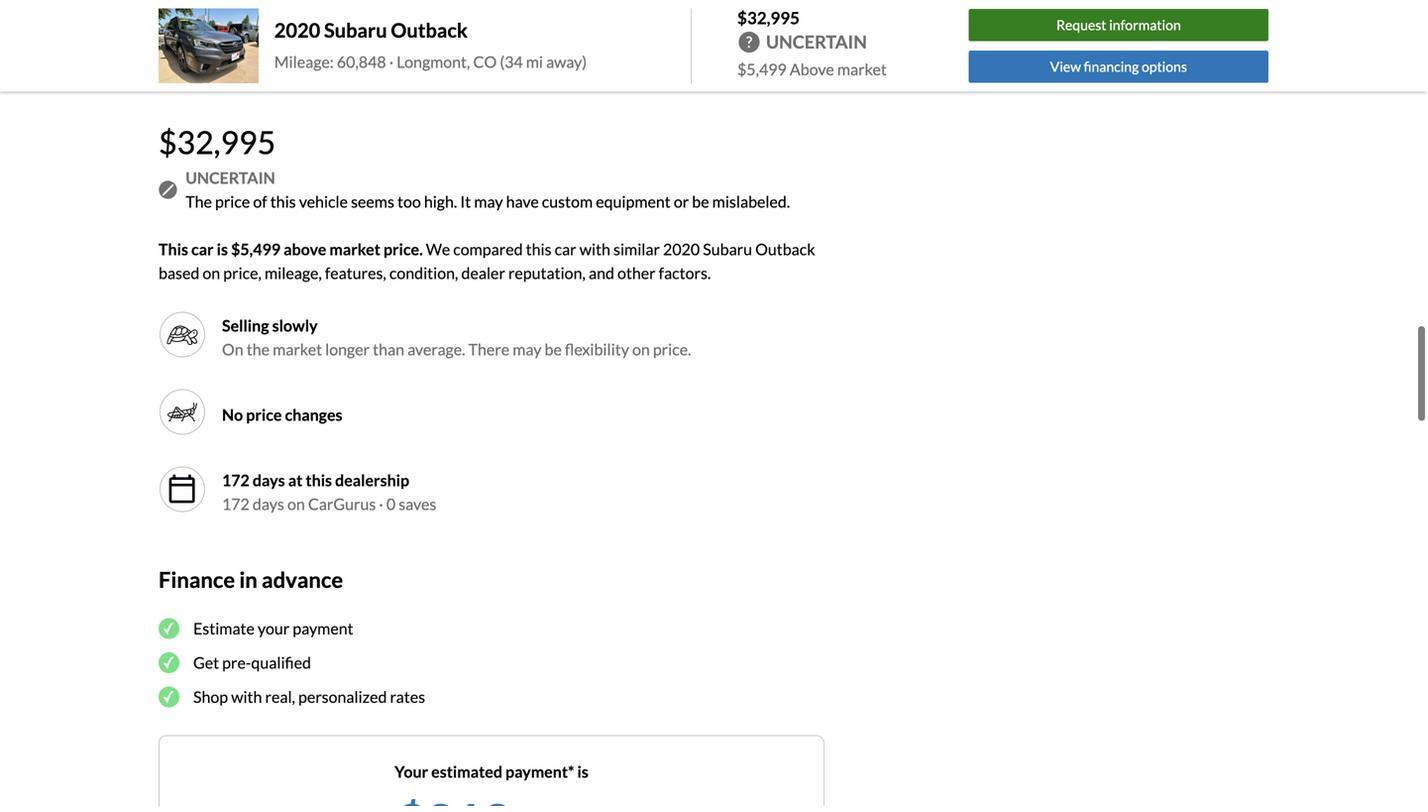 Task type: vqa. For each thing, say whether or not it's contained in the screenshot.
'this' to the left
yes



Task type: describe. For each thing, give the bounding box(es) containing it.
based
[[159, 263, 200, 282]]

no price changes image
[[159, 388, 206, 436]]

changes
[[285, 405, 343, 424]]

view
[[1051, 58, 1081, 75]]

equipment
[[596, 192, 671, 211]]

mi
[[526, 52, 543, 71]]

on inside we compared this car with similar 2020 subaru outback based on price, mileage, features, condition, dealer reputation, and other factors.
[[203, 263, 220, 282]]

· inside 2020 subaru outback mileage: 60,848 · longmont, co (34 mi away)
[[389, 52, 394, 71]]

$32,995 for $5,499
[[738, 7, 800, 28]]

longer
[[325, 339, 370, 359]]

the
[[186, 192, 212, 211]]

uncertain the price of this vehicle seems too high. it may have custom equipment or be mislabeled.
[[186, 168, 790, 211]]

this inside uncertain the price of this vehicle seems too high. it may have custom equipment or be mislabeled.
[[270, 192, 296, 211]]

2020 inside we compared this car with similar 2020 subaru outback based on price, mileage, features, condition, dealer reputation, and other factors.
[[663, 239, 700, 259]]

shop with real, personalized rates
[[193, 687, 425, 706]]

$5,499 above market
[[738, 59, 887, 79]]

1 horizontal spatial is
[[578, 762, 589, 781]]

qualified
[[251, 653, 311, 672]]

dealership
[[335, 470, 410, 490]]

may inside the 'selling slowly on the market longer than average. there may be flexibility on price.'
[[513, 339, 542, 359]]

dealer
[[462, 263, 506, 282]]

finance
[[159, 566, 235, 592]]

in
[[239, 566, 258, 592]]

co
[[473, 52, 497, 71]]

request
[[1057, 17, 1107, 33]]

the
[[247, 339, 270, 359]]

estimated
[[431, 762, 503, 781]]

have
[[506, 192, 539, 211]]

there
[[469, 339, 510, 359]]

request information button
[[969, 9, 1269, 41]]

rates
[[390, 687, 425, 706]]

of
[[253, 192, 267, 211]]

with inside we compared this car with similar 2020 subaru outback based on price, mileage, features, condition, dealer reputation, and other factors.
[[580, 239, 611, 259]]

finance in advance
[[159, 566, 343, 592]]

be inside uncertain the price of this vehicle seems too high. it may have custom equipment or be mislabeled.
[[692, 192, 709, 211]]

1 vertical spatial $5,499
[[231, 239, 281, 259]]

price,
[[223, 263, 262, 282]]

market inside the 'selling slowly on the market longer than average. there may be flexibility on price.'
[[273, 339, 322, 359]]

no
[[222, 405, 243, 424]]

real,
[[265, 687, 295, 706]]

reputation,
[[509, 263, 586, 282]]

this
[[159, 239, 188, 259]]

condition,
[[390, 263, 458, 282]]

cargurus
[[308, 494, 376, 513]]

0 horizontal spatial price.
[[384, 239, 423, 259]]

saves
[[399, 494, 437, 513]]

mileage,
[[265, 263, 322, 282]]

away)
[[546, 52, 587, 71]]

custom
[[542, 192, 593, 211]]

uncertain
[[186, 168, 275, 187]]

high.
[[424, 192, 457, 211]]

factors.
[[659, 263, 711, 282]]

outback inside we compared this car with similar 2020 subaru outback based on price, mileage, features, condition, dealer reputation, and other factors.
[[756, 239, 816, 259]]

uncertain image
[[159, 180, 178, 199]]

personalized
[[298, 687, 387, 706]]

shop
[[193, 687, 228, 706]]

2020 subaru outback mileage: 60,848 · longmont, co (34 mi away)
[[274, 18, 587, 71]]

mileage:
[[274, 52, 334, 71]]

at
[[288, 470, 303, 490]]

we
[[426, 239, 450, 259]]

(34
[[500, 52, 523, 71]]

we compared this car with similar 2020 subaru outback based on price, mileage, features, condition, dealer reputation, and other factors.
[[159, 239, 816, 282]]

than
[[373, 339, 404, 359]]

it
[[460, 192, 471, 211]]

uncertain
[[766, 31, 867, 53]]

information
[[1110, 17, 1181, 33]]



Task type: locate. For each thing, give the bounding box(es) containing it.
car up reputation,
[[555, 239, 577, 259]]

days left cargurus
[[253, 494, 284, 513]]

slowly
[[272, 316, 318, 335]]

price
[[215, 192, 250, 211], [246, 405, 282, 424]]

no price changes image
[[167, 396, 198, 428]]

1 vertical spatial this
[[526, 239, 552, 259]]

price right no
[[246, 405, 282, 424]]

1 vertical spatial days
[[253, 494, 284, 513]]

too
[[398, 192, 421, 211]]

payment*
[[506, 762, 574, 781]]

market up features, on the top left of page
[[330, 239, 381, 259]]

price. right flexibility
[[653, 339, 691, 359]]

pricing
[[159, 66, 227, 92]]

your estimated payment* is
[[395, 762, 589, 781]]

1 days from the top
[[253, 470, 285, 490]]

0 horizontal spatial with
[[231, 687, 262, 706]]

with up the "and"
[[580, 239, 611, 259]]

0 vertical spatial price.
[[384, 239, 423, 259]]

this right the of
[[270, 192, 296, 211]]

1 vertical spatial on
[[632, 339, 650, 359]]

market down "slowly"
[[273, 339, 322, 359]]

vehicle
[[299, 192, 348, 211]]

longmont,
[[397, 52, 470, 71]]

1 horizontal spatial be
[[692, 192, 709, 211]]

be
[[692, 192, 709, 211], [545, 339, 562, 359]]

1 vertical spatial price
[[246, 405, 282, 424]]

0 horizontal spatial this
[[270, 192, 296, 211]]

0 vertical spatial $5,499
[[738, 59, 787, 79]]

this inside 172 days at this dealership 172 days on cargurus · 0 saves
[[306, 470, 332, 490]]

0 vertical spatial is
[[217, 239, 228, 259]]

1 horizontal spatial car
[[555, 239, 577, 259]]

1 vertical spatial market
[[330, 239, 381, 259]]

1 vertical spatial may
[[513, 339, 542, 359]]

options
[[1142, 58, 1188, 75]]

2 vertical spatial market
[[273, 339, 322, 359]]

2 horizontal spatial on
[[632, 339, 650, 359]]

with left real,
[[231, 687, 262, 706]]

1 horizontal spatial on
[[287, 494, 305, 513]]

0 vertical spatial $32,995
[[738, 7, 800, 28]]

1 horizontal spatial price.
[[653, 339, 691, 359]]

price. inside the 'selling slowly on the market longer than average. there may be flexibility on price.'
[[653, 339, 691, 359]]

or
[[674, 192, 689, 211]]

1 horizontal spatial with
[[580, 239, 611, 259]]

0 horizontal spatial on
[[203, 263, 220, 282]]

on inside the 'selling slowly on the market longer than average. there may be flexibility on price.'
[[632, 339, 650, 359]]

features,
[[325, 263, 386, 282]]

on down at
[[287, 494, 305, 513]]

172 left at
[[222, 470, 250, 490]]

2020 up factors.
[[663, 239, 700, 259]]

2020 up mileage:
[[274, 18, 320, 42]]

mislabeled.
[[713, 192, 790, 211]]

be inside the 'selling slowly on the market longer than average. there may be flexibility on price.'
[[545, 339, 562, 359]]

other
[[618, 263, 656, 282]]

view financing options button
[[969, 51, 1269, 83]]

subaru inside 2020 subaru outback mileage: 60,848 · longmont, co (34 mi away)
[[324, 18, 387, 42]]

request information
[[1057, 17, 1181, 33]]

0 horizontal spatial car
[[191, 239, 214, 259]]

0 horizontal spatial $32,995
[[159, 123, 276, 161]]

selling slowly on the market longer than average. there may be flexibility on price.
[[222, 316, 691, 359]]

2 vertical spatial this
[[306, 470, 332, 490]]

seems
[[351, 192, 394, 211]]

2 horizontal spatial market
[[838, 59, 887, 79]]

$32,995 up uncertain
[[738, 7, 800, 28]]

1 vertical spatial is
[[578, 762, 589, 781]]

2 vertical spatial on
[[287, 494, 305, 513]]

selling
[[222, 316, 269, 335]]

be right or
[[692, 192, 709, 211]]

172 days at this dealership 172 days on cargurus · 0 saves
[[222, 470, 437, 513]]

0 horizontal spatial be
[[545, 339, 562, 359]]

1 horizontal spatial this
[[306, 470, 332, 490]]

2020
[[274, 18, 320, 42], [663, 239, 700, 259]]

outback inside 2020 subaru outback mileage: 60,848 · longmont, co (34 mi away)
[[391, 18, 468, 42]]

view financing options
[[1051, 58, 1188, 75]]

1 vertical spatial 172
[[222, 494, 250, 513]]

financing
[[1084, 58, 1139, 75]]

price down uncertain at the top left
[[215, 192, 250, 211]]

subaru up 60,848
[[324, 18, 387, 42]]

advance
[[262, 566, 343, 592]]

may
[[474, 192, 503, 211], [513, 339, 542, 359]]

this car is $5,499 above market price.
[[159, 239, 423, 259]]

flexibility
[[565, 339, 629, 359]]

days left at
[[253, 470, 285, 490]]

is
[[217, 239, 228, 259], [578, 762, 589, 781]]

subaru
[[324, 18, 387, 42], [703, 239, 753, 259]]

1 vertical spatial 2020
[[663, 239, 700, 259]]

may right it
[[474, 192, 503, 211]]

2 days from the top
[[253, 494, 284, 513]]

outback up longmont,
[[391, 18, 468, 42]]

on
[[222, 339, 244, 359]]

0 vertical spatial outback
[[391, 18, 468, 42]]

car inside we compared this car with similar 2020 subaru outback based on price, mileage, features, condition, dealer reputation, and other factors.
[[555, 239, 577, 259]]

· left 0
[[379, 494, 383, 513]]

estimate your payment
[[193, 618, 354, 638]]

above
[[284, 239, 326, 259]]

0 vertical spatial may
[[474, 192, 503, 211]]

0 vertical spatial be
[[692, 192, 709, 211]]

subaru inside we compared this car with similar 2020 subaru outback based on price, mileage, features, condition, dealer reputation, and other factors.
[[703, 239, 753, 259]]

2 horizontal spatial this
[[526, 239, 552, 259]]

0 horizontal spatial outback
[[391, 18, 468, 42]]

0 horizontal spatial market
[[273, 339, 322, 359]]

1 horizontal spatial market
[[330, 239, 381, 259]]

your
[[258, 618, 290, 638]]

0 horizontal spatial is
[[217, 239, 228, 259]]

0 vertical spatial market
[[838, 59, 887, 79]]

2020 inside 2020 subaru outback mileage: 60,848 · longmont, co (34 mi away)
[[274, 18, 320, 42]]

2 car from the left
[[555, 239, 577, 259]]

0 vertical spatial subaru
[[324, 18, 387, 42]]

1 vertical spatial subaru
[[703, 239, 753, 259]]

on inside 172 days at this dealership 172 days on cargurus · 0 saves
[[287, 494, 305, 513]]

1 car from the left
[[191, 239, 214, 259]]

$32,995 for uncertain
[[159, 123, 276, 161]]

$32,995
[[738, 7, 800, 28], [159, 123, 276, 161]]

172 up in
[[222, 494, 250, 513]]

0
[[386, 494, 396, 513]]

average.
[[408, 339, 465, 359]]

0 horizontal spatial may
[[474, 192, 503, 211]]

price. up condition, in the left of the page
[[384, 239, 423, 259]]

1 horizontal spatial $5,499
[[738, 59, 787, 79]]

get
[[193, 653, 219, 672]]

$5,499
[[738, 59, 787, 79], [231, 239, 281, 259]]

market
[[838, 59, 887, 79], [330, 239, 381, 259], [273, 339, 322, 359]]

get pre-qualified
[[193, 653, 311, 672]]

1 horizontal spatial may
[[513, 339, 542, 359]]

this
[[270, 192, 296, 211], [526, 239, 552, 259], [306, 470, 332, 490]]

on left price,
[[203, 263, 220, 282]]

0 vertical spatial ·
[[389, 52, 394, 71]]

60,848
[[337, 52, 386, 71]]

1 horizontal spatial subaru
[[703, 239, 753, 259]]

on right flexibility
[[632, 339, 650, 359]]

this right at
[[306, 470, 332, 490]]

no price changes
[[222, 405, 343, 424]]

$5,499 up price,
[[231, 239, 281, 259]]

1 vertical spatial ·
[[379, 494, 383, 513]]

2 172 from the top
[[222, 494, 250, 513]]

selling slowly image
[[159, 311, 206, 358]]

2020 subaru outback image
[[159, 8, 259, 83]]

0 vertical spatial on
[[203, 263, 220, 282]]

price inside uncertain the price of this vehicle seems too high. it may have custom equipment or be mislabeled.
[[215, 192, 250, 211]]

1 horizontal spatial $32,995
[[738, 7, 800, 28]]

on
[[203, 263, 220, 282], [632, 339, 650, 359], [287, 494, 305, 513]]

1 horizontal spatial 2020
[[663, 239, 700, 259]]

market right the above
[[838, 59, 887, 79]]

1 horizontal spatial outback
[[756, 239, 816, 259]]

1 vertical spatial with
[[231, 687, 262, 706]]

pre-
[[222, 653, 251, 672]]

with
[[580, 239, 611, 259], [231, 687, 262, 706]]

0 vertical spatial 2020
[[274, 18, 320, 42]]

1 vertical spatial price.
[[653, 339, 691, 359]]

1 vertical spatial outback
[[756, 239, 816, 259]]

0 horizontal spatial subaru
[[324, 18, 387, 42]]

$32,995 up uncertain at the top left
[[159, 123, 276, 161]]

may right there on the left top of the page
[[513, 339, 542, 359]]

0 vertical spatial days
[[253, 470, 285, 490]]

is right the payment*
[[578, 762, 589, 781]]

172 days at this dealership image
[[159, 465, 206, 513], [167, 473, 198, 505]]

· right 60,848
[[389, 52, 394, 71]]

payment
[[293, 618, 354, 638]]

outback
[[391, 18, 468, 42], [756, 239, 816, 259]]

car right this
[[191, 239, 214, 259]]

this up reputation,
[[526, 239, 552, 259]]

0 vertical spatial this
[[270, 192, 296, 211]]

0 vertical spatial price
[[215, 192, 250, 211]]

1 vertical spatial be
[[545, 339, 562, 359]]

estimate
[[193, 618, 255, 638]]

0 horizontal spatial $5,499
[[231, 239, 281, 259]]

be left flexibility
[[545, 339, 562, 359]]

subaru up factors.
[[703, 239, 753, 259]]

above
[[790, 59, 835, 79]]

similar
[[614, 239, 660, 259]]

·
[[389, 52, 394, 71], [379, 494, 383, 513]]

0 horizontal spatial ·
[[379, 494, 383, 513]]

0 vertical spatial with
[[580, 239, 611, 259]]

0 vertical spatial 172
[[222, 470, 250, 490]]

1 172 from the top
[[222, 470, 250, 490]]

selling slowly image
[[167, 319, 198, 350]]

· inside 172 days at this dealership 172 days on cargurus · 0 saves
[[379, 494, 383, 513]]

outback down mislabeled. on the top
[[756, 239, 816, 259]]

price.
[[384, 239, 423, 259], [653, 339, 691, 359]]

is up price,
[[217, 239, 228, 259]]

this inside we compared this car with similar 2020 subaru outback based on price, mileage, features, condition, dealer reputation, and other factors.
[[526, 239, 552, 259]]

compared
[[453, 239, 523, 259]]

1 vertical spatial $32,995
[[159, 123, 276, 161]]

0 horizontal spatial 2020
[[274, 18, 320, 42]]

$5,499 left the above
[[738, 59, 787, 79]]

1 horizontal spatial ·
[[389, 52, 394, 71]]

and
[[589, 263, 615, 282]]

your
[[395, 762, 428, 781]]

may inside uncertain the price of this vehicle seems too high. it may have custom equipment or be mislabeled.
[[474, 192, 503, 211]]



